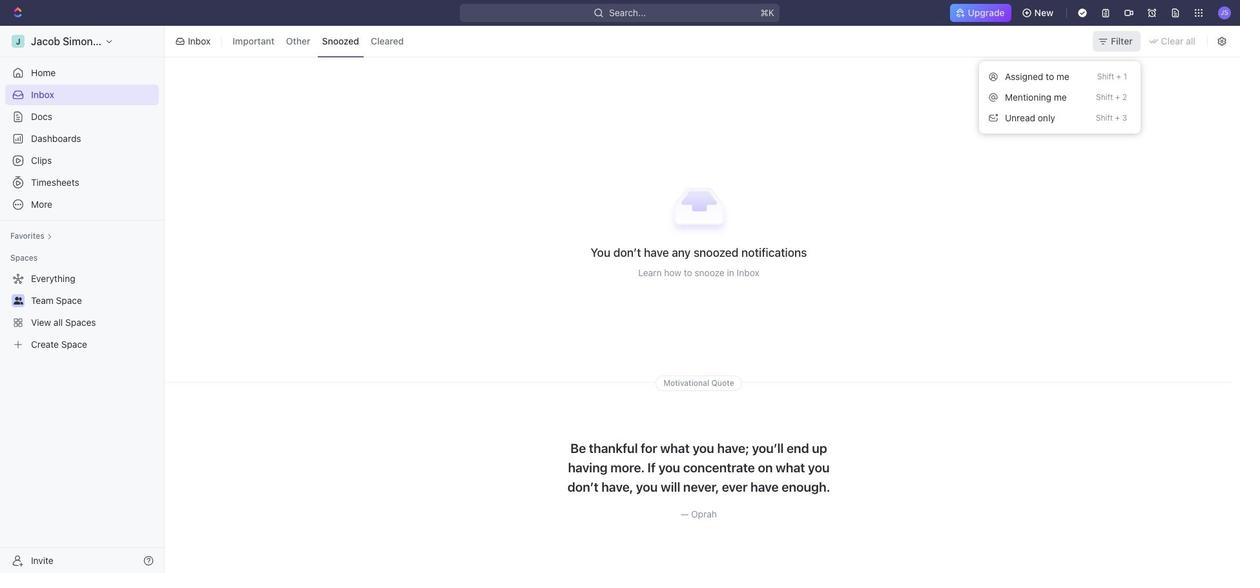 Task type: vqa. For each thing, say whether or not it's contained in the screenshot.
the sidebar NAVIGATION
yes



Task type: describe. For each thing, give the bounding box(es) containing it.
sidebar navigation
[[0, 26, 165, 574]]



Task type: locate. For each thing, give the bounding box(es) containing it.
tree inside sidebar "navigation"
[[5, 269, 159, 355]]

tab list
[[225, 23, 411, 59]]

tree
[[5, 269, 159, 355]]



